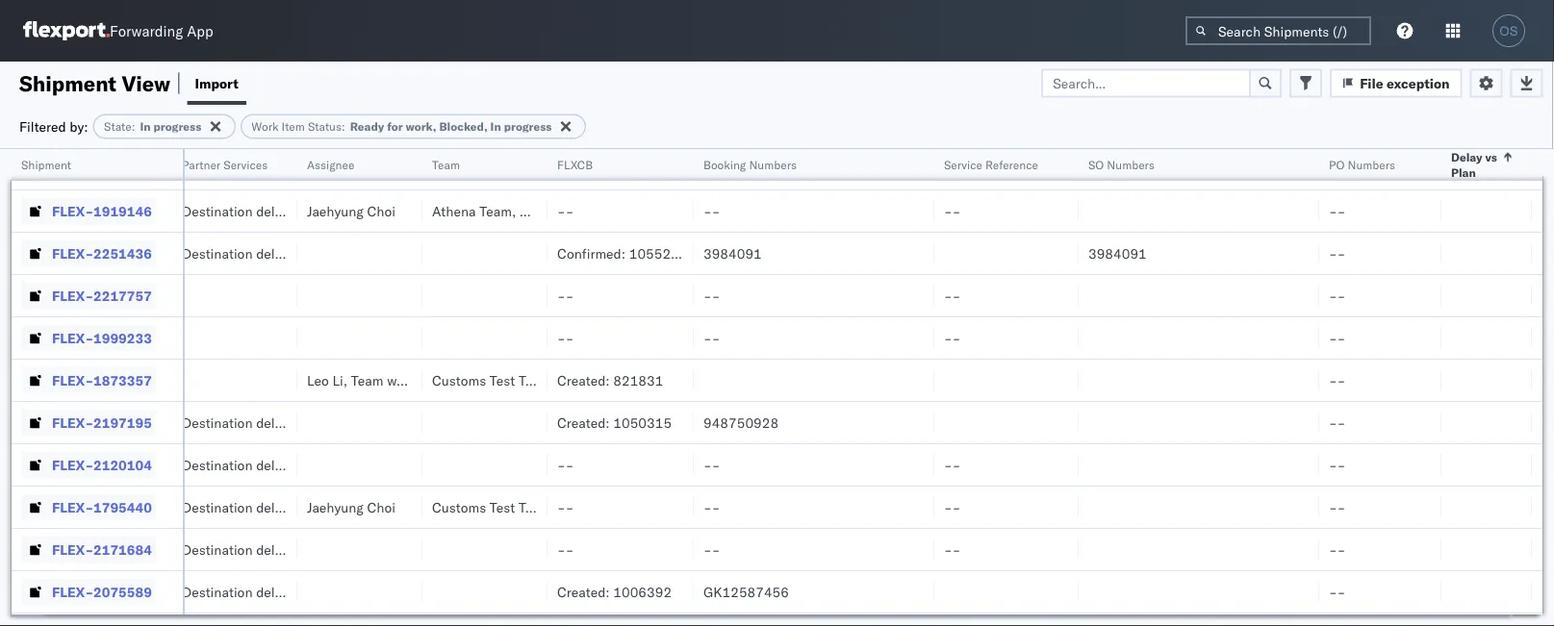 Task type: describe. For each thing, give the bounding box(es) containing it.
flex- for 1873357
[[52, 372, 93, 389]]

created: 821831
[[557, 372, 664, 389]]

partner
[[182, 157, 221, 172]]

lhuu1234562,
[[57, 583, 156, 600]]

created: for created: 821831
[[557, 372, 610, 389]]

2 jaehyung choi from the top
[[307, 499, 396, 516]]

1 vertical spatial team
[[351, 372, 384, 389]]

flxcb button
[[548, 153, 675, 172]]

created: for created: 1006392
[[557, 584, 610, 601]]

5 destination from the top
[[182, 584, 253, 601]]

created: for created: 1050315
[[557, 414, 610, 431]]

11 resize handle column header from the left
[[1419, 149, 1442, 627]]

vs
[[1486, 150, 1498, 164]]

service reference
[[944, 157, 1039, 172]]

flex-2120104
[[52, 457, 152, 474]]

5 delivery from the top
[[256, 584, 304, 601]]

forwarding
[[110, 22, 183, 40]]

1873357
[[93, 372, 152, 389]]

1 jaehyung choi from the top
[[307, 203, 396, 219]]

booking numbers button
[[694, 153, 915, 172]]

2 progress from the left
[[504, 119, 552, 134]]

2 in from the left
[[491, 119, 501, 134]]

1006392
[[613, 584, 672, 601]]

item
[[420, 372, 447, 389]]

6 resize handle column header from the left
[[525, 149, 548, 627]]

5 destination delivery from the top
[[182, 584, 304, 601]]

flex-1795440 button
[[21, 494, 156, 521]]

file
[[1360, 75, 1384, 91]]

4 un from the top
[[1542, 287, 1555, 304]]

1 delivery from the top
[[256, 203, 304, 219]]

shipment for shipment view
[[19, 70, 117, 96]]

flex-1919146
[[52, 203, 152, 219]]

shipment view
[[19, 70, 170, 96]]

tghu6680920
[[57, 202, 152, 219]]

flex- for 2120104
[[52, 457, 93, 474]]

assignee
[[307, 157, 355, 172]]

8 resize handle column header from the left
[[912, 149, 935, 627]]

1999233
[[93, 330, 152, 347]]

tcnu3055126, tcnu8314472
[[57, 414, 253, 431]]

1 destination from the top
[[182, 203, 253, 219]]

9 resize handle column header from the left
[[1056, 149, 1079, 627]]

reference
[[986, 157, 1039, 172]]

6 un from the top
[[1542, 372, 1555, 389]]

2 jaehyung from the top
[[307, 499, 364, 516]]

tcnu3055126,
[[57, 414, 155, 431]]

flex- for 2197195
[[52, 414, 93, 431]]

flex-2251436
[[52, 245, 152, 262]]

leo li, team work item test 19
[[307, 372, 494, 389]]

4 resize handle column header from the left
[[274, 149, 297, 627]]

2 resize handle column header from the left
[[149, 149, 172, 627]]

lhuu1234562, uacu5368292
[[57, 583, 255, 600]]

1795440
[[93, 499, 152, 516]]

flex-2171684 button
[[21, 537, 156, 564]]

partner services
[[182, 157, 268, 172]]

state : in progress
[[104, 119, 201, 134]]

delay
[[1452, 150, 1483, 164]]

confirmed:
[[557, 245, 626, 262]]

4 destination delivery from the top
[[182, 541, 304, 558]]

gvcu5265864
[[57, 456, 152, 473]]

flex-2217757
[[52, 287, 152, 304]]

3 destination from the top
[[182, 499, 253, 516]]

flex-2163869
[[52, 160, 152, 177]]

po numbers
[[1329, 157, 1396, 172]]

2 choi from the top
[[367, 499, 396, 516]]

blocked,
[[439, 119, 488, 134]]

3 destination delivery from the top
[[182, 499, 304, 516]]

forwarding app
[[110, 22, 213, 40]]

service reference button
[[935, 153, 1060, 172]]

booking
[[704, 157, 746, 172]]

flex-2120104 button
[[21, 452, 156, 479]]

exception
[[1387, 75, 1450, 91]]

Search Shipments (/) text field
[[1186, 16, 1372, 45]]

gk12587456
[[704, 584, 789, 601]]

os
[[1500, 24, 1519, 38]]

no
[[1542, 499, 1555, 516]]

ready
[[350, 119, 384, 134]]

4 destination from the top
[[182, 541, 253, 558]]

flex-2197195
[[52, 414, 152, 431]]

flex-1873357 button
[[21, 367, 156, 394]]

2 : from the left
[[342, 119, 345, 134]]

for
[[387, 119, 403, 134]]

status
[[308, 119, 342, 134]]

view
[[122, 70, 170, 96]]

numbers for po numbers
[[1348, 157, 1396, 172]]

so numbers
[[1089, 157, 1155, 172]]

po
[[1329, 157, 1345, 172]]

flex-2197195 button
[[21, 410, 156, 437]]

services
[[224, 157, 268, 172]]

by:
[[70, 118, 88, 135]]

10 un from the top
[[1542, 584, 1555, 601]]

numbers for container numbers
[[57, 165, 104, 180]]

5 un from the top
[[1542, 330, 1555, 347]]

1050315
[[613, 414, 672, 431]]

delay vs plan button
[[1442, 145, 1513, 180]]

Search... text field
[[1042, 69, 1252, 98]]

1 progress from the left
[[154, 119, 201, 134]]

os button
[[1487, 9, 1532, 53]]

filtered by:
[[19, 118, 88, 135]]

1 in from the left
[[140, 119, 151, 134]]

1 : from the left
[[132, 119, 135, 134]]

de
[[1542, 157, 1555, 172]]

10 resize handle column header from the left
[[1297, 149, 1320, 627]]

delay vs plan
[[1452, 150, 1498, 180]]

flex- for 2251436
[[52, 245, 93, 262]]

3 delivery from the top
[[256, 499, 304, 516]]

flex-2163869 button
[[21, 155, 156, 182]]

flex-1999233 button
[[21, 325, 156, 352]]

filtered
[[19, 118, 66, 135]]

container numbers
[[57, 150, 108, 180]]

work
[[252, 119, 279, 134]]

flex- for 2075589
[[52, 584, 93, 601]]

8 un from the top
[[1542, 457, 1555, 474]]

work
[[387, 372, 417, 389]]

1 destination delivery from the top
[[182, 203, 304, 219]]

booking numbers
[[704, 157, 797, 172]]



Task type: vqa. For each thing, say whether or not it's contained in the screenshot.
14th Schedule from the bottom of the page
no



Task type: locate. For each thing, give the bounding box(es) containing it.
0 horizontal spatial 3984091
[[704, 245, 762, 262]]

1 horizontal spatial :
[[342, 119, 345, 134]]

0 horizontal spatial in
[[140, 119, 151, 134]]

shipment inside "button"
[[21, 157, 71, 172]]

2163869
[[93, 160, 152, 177]]

2 created: from the top
[[557, 414, 610, 431]]

flex-1873357
[[52, 372, 152, 389]]

numbers inside container numbers
[[57, 165, 104, 180]]

created: down created: 821831
[[557, 414, 610, 431]]

3984091 right 1055278
[[704, 245, 762, 262]]

7 un from the top
[[1542, 414, 1555, 431]]

numbers right so
[[1107, 157, 1155, 172]]

msmu7042848
[[57, 499, 157, 515]]

flex-2171684
[[52, 541, 152, 558]]

1 vertical spatial choi
[[367, 499, 396, 516]]

file exception
[[1360, 75, 1450, 91]]

2 flex- from the top
[[52, 203, 93, 219]]

0 horizontal spatial team
[[351, 372, 384, 389]]

821831
[[613, 372, 664, 389]]

5 flex- from the top
[[52, 330, 93, 347]]

11 flex- from the top
[[52, 584, 93, 601]]

numbers for so numbers
[[1107, 157, 1155, 172]]

flex-2217757 button
[[21, 283, 156, 309]]

test
[[450, 372, 474, 389]]

9 flex- from the top
[[52, 499, 93, 516]]

1 horizontal spatial team
[[432, 157, 460, 172]]

shipment for shipment
[[21, 157, 71, 172]]

2 vertical spatial created:
[[557, 584, 610, 601]]

destination
[[182, 203, 253, 219], [182, 245, 253, 262], [182, 499, 253, 516], [182, 541, 253, 558], [182, 584, 253, 601]]

1 choi from the top
[[367, 203, 396, 219]]

flex- for 1919146
[[52, 203, 93, 219]]

0 vertical spatial jaehyung
[[307, 203, 364, 219]]

2 un from the top
[[1542, 203, 1555, 219]]

0 vertical spatial shipment
[[19, 70, 117, 96]]

flex- for 2163869
[[52, 160, 93, 177]]

in right state
[[140, 119, 151, 134]]

0 vertical spatial choi
[[367, 203, 396, 219]]

numbers right booking
[[749, 157, 797, 172]]

3 un from the top
[[1542, 245, 1555, 262]]

1 created: from the top
[[557, 372, 610, 389]]

0 horizontal spatial :
[[132, 119, 135, 134]]

created: left 1006392
[[557, 584, 610, 601]]

flex-
[[52, 160, 93, 177], [52, 203, 93, 219], [52, 245, 93, 262], [52, 287, 93, 304], [52, 330, 93, 347], [52, 372, 93, 389], [52, 414, 93, 431], [52, 457, 93, 474], [52, 499, 93, 516], [52, 541, 93, 558], [52, 584, 93, 601]]

7 resize handle column header from the left
[[671, 149, 694, 627]]

created: 1006392
[[557, 584, 672, 601]]

10 flex- from the top
[[52, 541, 93, 558]]

progress up the partner
[[154, 119, 201, 134]]

2171684
[[93, 541, 152, 558]]

19
[[477, 372, 494, 389]]

4 flex- from the top
[[52, 287, 93, 304]]

tcnu8314472
[[159, 414, 253, 431]]

created: 1050315
[[557, 414, 672, 431]]

flex-2075589
[[52, 584, 152, 601]]

: up 2163869
[[132, 119, 135, 134]]

shipment down filtered
[[21, 157, 71, 172]]

2120104
[[93, 457, 152, 474]]

flex- for 2171684
[[52, 541, 93, 558]]

shipment button
[[12, 153, 164, 172]]

progress right blocked, at the left top of page
[[504, 119, 552, 134]]

0 vertical spatial created:
[[557, 372, 610, 389]]

2217757
[[93, 287, 152, 304]]

container numbers button
[[47, 145, 153, 180]]

948750928
[[704, 414, 779, 431]]

3 resize handle column header from the left
[[160, 149, 183, 627]]

0 horizontal spatial progress
[[154, 119, 201, 134]]

2075589
[[93, 584, 152, 601]]

flex-2075589 button
[[21, 579, 156, 606]]

numbers for booking numbers
[[749, 157, 797, 172]]

1919146
[[93, 203, 152, 219]]

created: up created: 1050315
[[557, 372, 610, 389]]

flex-1795440
[[52, 499, 152, 516]]

in
[[140, 119, 151, 134], [491, 119, 501, 134]]

flex-1999233
[[52, 330, 152, 347]]

flex- for 1795440
[[52, 499, 93, 516]]

app
[[187, 22, 213, 40]]

resize handle column header
[[24, 149, 47, 627], [149, 149, 172, 627], [160, 149, 183, 627], [274, 149, 297, 627], [399, 149, 423, 627], [525, 149, 548, 627], [671, 149, 694, 627], [912, 149, 935, 627], [1056, 149, 1079, 627], [1297, 149, 1320, 627], [1419, 149, 1442, 627], [1509, 149, 1532, 627]]

flex- inside 'button'
[[52, 584, 93, 601]]

0 vertical spatial jaehyung choi
[[307, 203, 396, 219]]

2 delivery from the top
[[256, 245, 304, 262]]

numbers right po
[[1348, 157, 1396, 172]]

3 created: from the top
[[557, 584, 610, 601]]

1 vertical spatial jaehyung
[[307, 499, 364, 516]]

team
[[432, 157, 460, 172], [351, 372, 384, 389]]

3984091 down so numbers
[[1089, 245, 1147, 262]]

2 destination from the top
[[182, 245, 253, 262]]

flex- for 2217757
[[52, 287, 93, 304]]

flex- inside "button"
[[52, 541, 93, 558]]

1055278
[[629, 245, 688, 262]]

import
[[195, 75, 239, 91]]

numbers inside 'button'
[[749, 157, 797, 172]]

progress
[[154, 119, 201, 134], [504, 119, 552, 134]]

numbers down container
[[57, 165, 104, 180]]

de button
[[1532, 153, 1555, 172]]

: left ready
[[342, 119, 345, 134]]

1 resize handle column header from the left
[[24, 149, 47, 627]]

delivery
[[256, 203, 304, 219], [256, 245, 304, 262], [256, 499, 304, 516], [256, 541, 304, 558], [256, 584, 304, 601]]

1 horizontal spatial in
[[491, 119, 501, 134]]

2 destination delivery from the top
[[182, 245, 304, 262]]

8 flex- from the top
[[52, 457, 93, 474]]

3 flex- from the top
[[52, 245, 93, 262]]

item
[[282, 119, 305, 134]]

12 resize handle column header from the left
[[1509, 149, 1532, 627]]

work,
[[406, 119, 437, 134]]

plan
[[1452, 165, 1476, 180]]

1 flex- from the top
[[52, 160, 93, 177]]

work item status : ready for work, blocked, in progress
[[252, 119, 552, 134]]

1 3984091 from the left
[[704, 245, 762, 262]]

3984091
[[704, 245, 762, 262], [1089, 245, 1147, 262]]

1 horizontal spatial 3984091
[[1089, 245, 1147, 262]]

destination delivery
[[182, 203, 304, 219], [182, 245, 304, 262], [182, 499, 304, 516], [182, 541, 304, 558], [182, 584, 304, 601]]

flexport. image
[[23, 21, 110, 40]]

:
[[132, 119, 135, 134], [342, 119, 345, 134]]

created:
[[557, 372, 610, 389], [557, 414, 610, 431], [557, 584, 610, 601]]

1 vertical spatial shipment
[[21, 157, 71, 172]]

li,
[[333, 372, 348, 389]]

2197195
[[93, 414, 152, 431]]

2 3984091 from the left
[[1089, 245, 1147, 262]]

1 jaehyung from the top
[[307, 203, 364, 219]]

flxcb
[[557, 157, 593, 172]]

confirmed: 1055278
[[557, 245, 688, 262]]

1 vertical spatial jaehyung choi
[[307, 499, 396, 516]]

team down blocked, at the left top of page
[[432, 157, 460, 172]]

1 vertical spatial created:
[[557, 414, 610, 431]]

--
[[557, 160, 574, 177], [704, 160, 720, 177], [944, 160, 961, 177], [1329, 160, 1346, 177], [557, 203, 574, 219], [704, 203, 720, 219], [944, 203, 961, 219], [1329, 203, 1346, 219], [1329, 245, 1346, 262], [557, 287, 574, 304], [704, 287, 720, 304], [944, 287, 961, 304], [1329, 287, 1346, 304], [557, 330, 574, 347], [704, 330, 720, 347], [944, 330, 961, 347], [1329, 330, 1346, 347], [1329, 372, 1346, 389], [1329, 414, 1346, 431], [557, 457, 574, 474], [704, 457, 720, 474], [944, 457, 961, 474], [1329, 457, 1346, 474], [557, 499, 574, 516], [704, 499, 720, 516], [944, 499, 961, 516], [1329, 499, 1346, 516], [557, 541, 574, 558], [704, 541, 720, 558], [944, 541, 961, 558], [1329, 541, 1346, 558], [1329, 584, 1346, 601]]

state
[[104, 119, 132, 134]]

file exception button
[[1330, 69, 1463, 98], [1330, 69, 1463, 98]]

5 resize handle column header from the left
[[399, 149, 423, 627]]

import button
[[187, 62, 246, 105]]

0 vertical spatial team
[[432, 157, 460, 172]]

9 un from the top
[[1542, 541, 1555, 558]]

flex- for 1999233
[[52, 330, 93, 347]]

1 un from the top
[[1542, 160, 1555, 177]]

choi
[[367, 203, 396, 219], [367, 499, 396, 516]]

1 horizontal spatial progress
[[504, 119, 552, 134]]

numbers
[[749, 157, 797, 172], [1107, 157, 1155, 172], [1348, 157, 1396, 172], [57, 165, 104, 180]]

flex-1919146 button
[[21, 198, 156, 225]]

6 flex- from the top
[[52, 372, 93, 389]]

4 delivery from the top
[[256, 541, 304, 558]]

flex-2251436 button
[[21, 240, 156, 267]]

forwarding app link
[[23, 21, 213, 40]]

uacu5368292
[[160, 583, 255, 600]]

team right the li,
[[351, 372, 384, 389]]

shipment up by:
[[19, 70, 117, 96]]

in right blocked, at the left top of page
[[491, 119, 501, 134]]

7 flex- from the top
[[52, 414, 93, 431]]

2251436
[[93, 245, 152, 262]]



